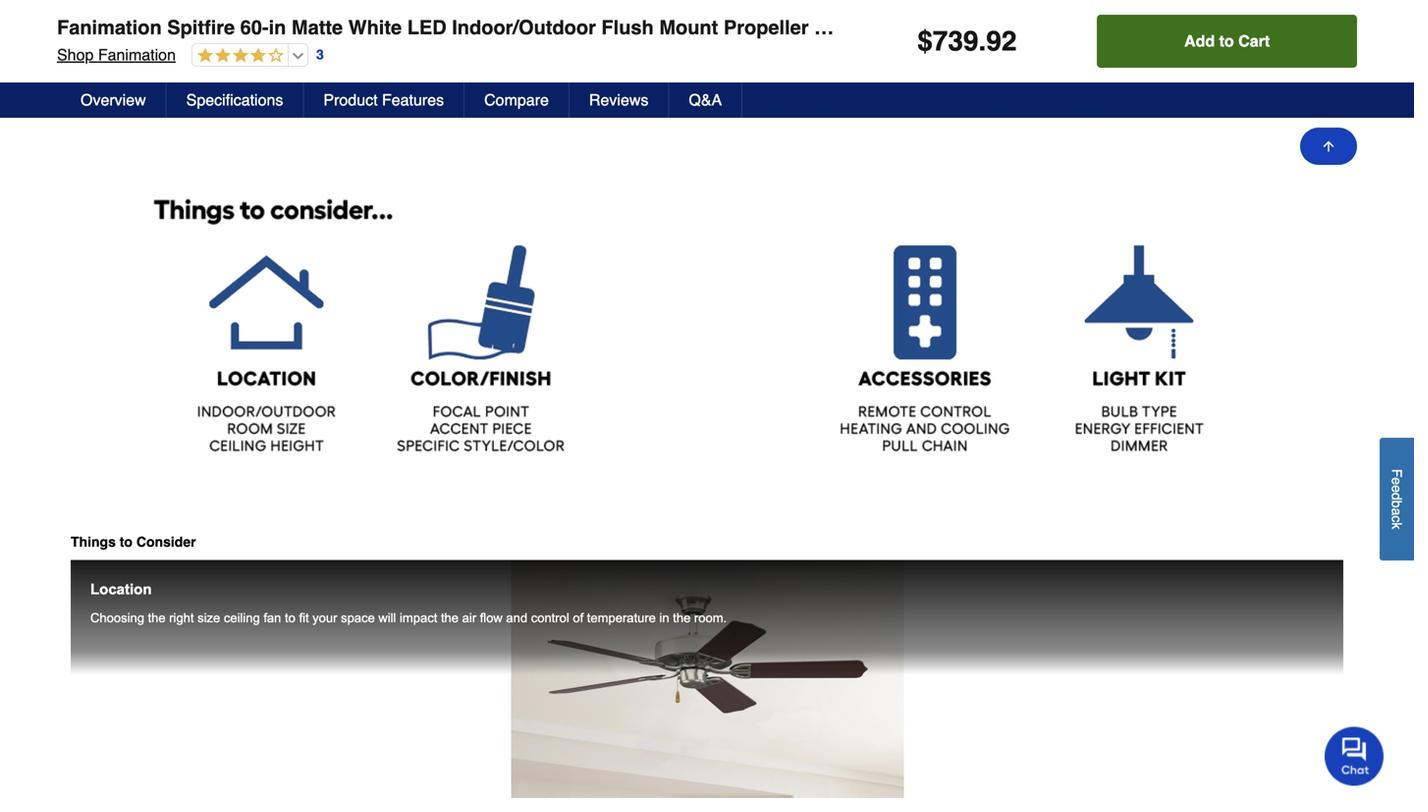 Task type: describe. For each thing, give the bounding box(es) containing it.
reviews
[[589, 91, 649, 109]]

2 e from the top
[[1390, 485, 1405, 493]]

compare
[[484, 91, 549, 109]]

to for add
[[1220, 32, 1235, 50]]

f
[[1390, 469, 1405, 478]]

chat invite button image
[[1325, 727, 1385, 786]]

things to consider
[[71, 534, 196, 550]]

1 e from the top
[[1390, 478, 1405, 485]]

3
[[316, 47, 324, 63]]

60-
[[240, 16, 269, 39]]

features
[[382, 91, 444, 109]]

blade)
[[1126, 16, 1186, 39]]

propeller
[[724, 16, 809, 39]]

739
[[933, 26, 979, 57]]

$ 739 . 92
[[918, 26, 1017, 57]]

a
[[1390, 508, 1405, 516]]

reviews button
[[570, 83, 669, 118]]

product features
[[324, 91, 444, 109]]

consider
[[136, 534, 196, 550]]

shop
[[57, 46, 94, 64]]

b
[[1390, 501, 1405, 508]]

led
[[407, 16, 447, 39]]

arrow up image
[[1321, 139, 1337, 154]]

matte
[[292, 16, 343, 39]]

q&a
[[689, 91, 722, 109]]

c
[[1390, 516, 1405, 523]]

(3-
[[1102, 16, 1126, 39]]

f e e d b a c k
[[1390, 469, 1405, 530]]

specifications
[[186, 91, 283, 109]]

fanimation spitfire 60-in matte white led indoor/outdoor flush mount propeller ceiling fan with light remote (3-blade)
[[57, 16, 1186, 39]]

$
[[918, 26, 933, 57]]

d
[[1390, 493, 1405, 501]]

indoor/outdoor
[[452, 16, 596, 39]]



Task type: vqa. For each thing, say whether or not it's contained in the screenshot.
b
yes



Task type: locate. For each thing, give the bounding box(es) containing it.
to
[[1220, 32, 1235, 50], [120, 534, 133, 550]]

e
[[1390, 478, 1405, 485], [1390, 485, 1405, 493]]

product
[[324, 91, 378, 109]]

overview button
[[61, 83, 167, 118]]

things
[[71, 534, 116, 550]]

0 horizontal spatial to
[[120, 534, 133, 550]]

fan
[[886, 16, 920, 39]]

add to cart button
[[1098, 15, 1358, 68]]

e up b
[[1390, 485, 1405, 493]]

e up d
[[1390, 478, 1405, 485]]

add
[[1185, 32, 1215, 50]]

to for things
[[120, 534, 133, 550]]

k
[[1390, 523, 1405, 530]]

fanimation
[[57, 16, 162, 39], [98, 46, 176, 64]]

spitfire
[[167, 16, 235, 39]]

fanimation up the overview button
[[98, 46, 176, 64]]

specifications button
[[167, 83, 304, 118]]

f e e d b a c k button
[[1380, 438, 1415, 561]]

remote
[[1024, 16, 1096, 39]]

mount
[[660, 16, 718, 39]]

0 vertical spatial to
[[1220, 32, 1235, 50]]

in
[[269, 16, 286, 39]]

shop fanimation
[[57, 46, 176, 64]]

92
[[987, 26, 1017, 57]]

add to cart
[[1185, 32, 1270, 50]]

q&a button
[[669, 83, 743, 118]]

ceiling
[[815, 16, 880, 39]]

to inside button
[[1220, 32, 1235, 50]]

1 vertical spatial fanimation
[[98, 46, 176, 64]]

cart
[[1239, 32, 1270, 50]]

1 horizontal spatial to
[[1220, 32, 1235, 50]]

fanimation up shop fanimation
[[57, 16, 162, 39]]

with
[[926, 16, 965, 39]]

0 vertical spatial fanimation
[[57, 16, 162, 39]]

.
[[979, 26, 987, 57]]

light
[[971, 16, 1019, 39]]

3.7 stars image
[[193, 47, 284, 65]]

compare button
[[465, 83, 570, 118]]

1 vertical spatial to
[[120, 534, 133, 550]]

white
[[348, 16, 402, 39]]

flush
[[602, 16, 654, 39]]

to right things
[[120, 534, 133, 550]]

overview
[[81, 91, 146, 109]]

to right add
[[1220, 32, 1235, 50]]

product features button
[[304, 83, 465, 118]]



